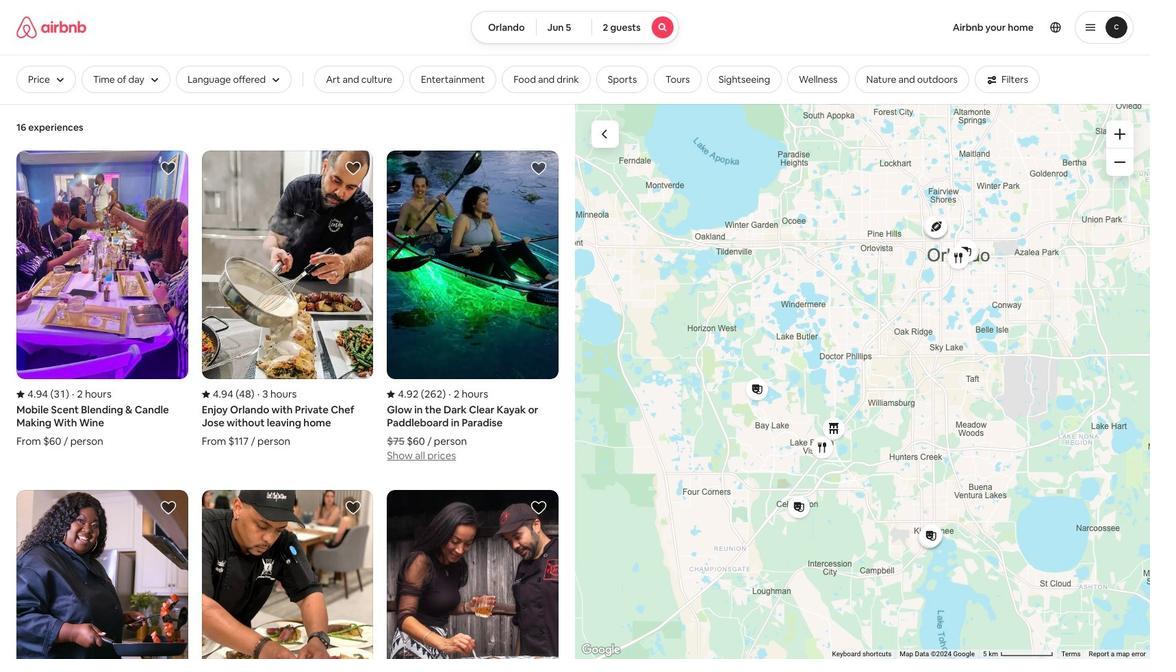Task type: locate. For each thing, give the bounding box(es) containing it.
zoom in image
[[1115, 129, 1126, 140]]

Art and culture button
[[315, 66, 404, 93]]

0 vertical spatial add to wishlist image
[[531, 160, 547, 177]]

Sports button
[[596, 66, 649, 93]]

add to wishlist image inside enjoy orlando with private chef jose without leaving home group
[[345, 160, 362, 177]]

google map
showing 16 experiences. region
[[575, 104, 1151, 660]]

Nature and outdoors button
[[855, 66, 970, 93]]

add to wishlist image
[[160, 160, 176, 177], [345, 160, 362, 177], [160, 500, 176, 517], [531, 500, 547, 517]]

add to wishlist image inside glow in the dark clear kayak or paddleboard in paradise group
[[531, 160, 547, 177]]

1 horizontal spatial add to wishlist image
[[531, 160, 547, 177]]

None search field
[[471, 11, 679, 44]]

add to wishlist image
[[531, 160, 547, 177], [345, 500, 362, 517]]

zoom out image
[[1115, 157, 1126, 168]]

add to wishlist image inside mobile scent blending & candle making with wine group
[[160, 160, 176, 177]]

1 vertical spatial add to wishlist image
[[345, 500, 362, 517]]

google image
[[579, 642, 624, 660]]

profile element
[[696, 0, 1134, 55]]



Task type: describe. For each thing, give the bounding box(es) containing it.
enjoy orlando with private chef jose without leaving home group
[[202, 151, 374, 448]]

0 horizontal spatial add to wishlist image
[[345, 500, 362, 517]]

Entertainment button
[[410, 66, 497, 93]]

Food and drink button
[[502, 66, 591, 93]]

mobile scent blending & candle making with wine group
[[16, 151, 188, 448]]

Tours button
[[654, 66, 702, 93]]

Wellness button
[[788, 66, 850, 93]]

glow in the dark clear kayak or paddleboard in paradise group
[[387, 151, 559, 463]]

Sightseeing button
[[707, 66, 782, 93]]



Task type: vqa. For each thing, say whether or not it's contained in the screenshot.
"topics" to the bottom
no



